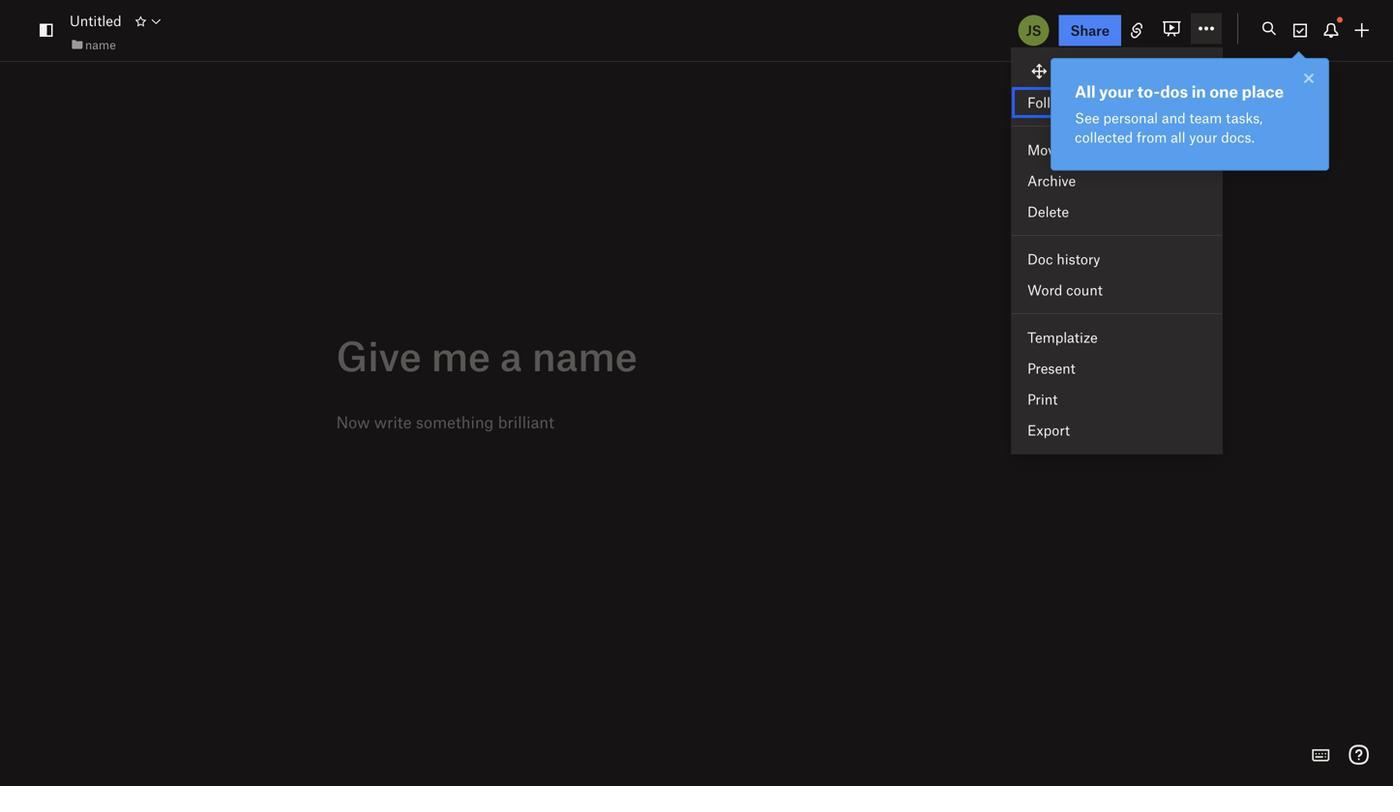 Task type: locate. For each thing, give the bounding box(es) containing it.
delete button
[[1012, 196, 1222, 227]]

see
[[1075, 110, 1100, 126]]

templatize button
[[1012, 322, 1222, 353]]

word count
[[1028, 282, 1103, 299]]

your up personal
[[1100, 81, 1134, 101]]

tasks,
[[1226, 110, 1263, 126]]

name
[[85, 37, 116, 52]]

print button
[[1012, 384, 1222, 415]]

collected
[[1075, 129, 1133, 145]]

share
[[1071, 22, 1110, 39]]

present
[[1028, 360, 1076, 377]]

to-
[[1138, 81, 1161, 101]]

count
[[1067, 282, 1103, 299]]

place
[[1242, 81, 1284, 101]]

history
[[1057, 251, 1101, 268]]

your down team
[[1190, 129, 1218, 145]]

menu
[[1012, 48, 1222, 454]]

following
[[1028, 94, 1090, 111]]

js
[[1026, 22, 1042, 39]]

1 horizontal spatial your
[[1190, 129, 1218, 145]]

following button
[[1012, 87, 1222, 118]]

0 horizontal spatial your
[[1100, 81, 1134, 101]]

personal
[[1104, 110, 1158, 126]]

all your to-dos in one place see personal and team tasks, collected from all your docs.
[[1075, 81, 1284, 145]]

untitled
[[70, 12, 122, 29]]

share button
[[1059, 15, 1122, 46]]

name link
[[70, 35, 116, 54]]

templatize
[[1028, 329, 1098, 346]]

delete
[[1028, 203, 1069, 220]]

your
[[1100, 81, 1134, 101], [1190, 129, 1218, 145]]

heading
[[336, 332, 1057, 379]]

untitled link
[[70, 10, 122, 32]]

export
[[1028, 422, 1070, 439]]

archive
[[1028, 172, 1076, 189]]



Task type: vqa. For each thing, say whether or not it's contained in the screenshot.
HEADING
yes



Task type: describe. For each thing, give the bounding box(es) containing it.
move
[[1028, 141, 1062, 158]]

one
[[1210, 81, 1239, 101]]

js button
[[1017, 13, 1052, 48]]

move button
[[1012, 135, 1222, 165]]

export button
[[1012, 415, 1222, 446]]

overlay image
[[1298, 67, 1321, 90]]

menu containing following
[[1012, 48, 1222, 454]]

from
[[1137, 129, 1167, 145]]

and
[[1162, 110, 1186, 126]]

all
[[1171, 129, 1186, 145]]

word
[[1028, 282, 1063, 299]]

1 vertical spatial your
[[1190, 129, 1218, 145]]

team
[[1190, 110, 1223, 126]]

in
[[1192, 81, 1206, 101]]

docs.
[[1222, 129, 1255, 145]]

all
[[1075, 81, 1096, 101]]

close image
[[1298, 67, 1321, 90]]

present button
[[1012, 353, 1222, 384]]

doc
[[1028, 251, 1053, 268]]

word count button
[[1012, 275, 1222, 306]]

dos
[[1161, 81, 1188, 101]]

print
[[1028, 391, 1058, 408]]

doc history button
[[1012, 244, 1222, 275]]

archive button
[[1012, 165, 1222, 196]]

0 vertical spatial your
[[1100, 81, 1134, 101]]

doc history
[[1028, 251, 1101, 268]]



